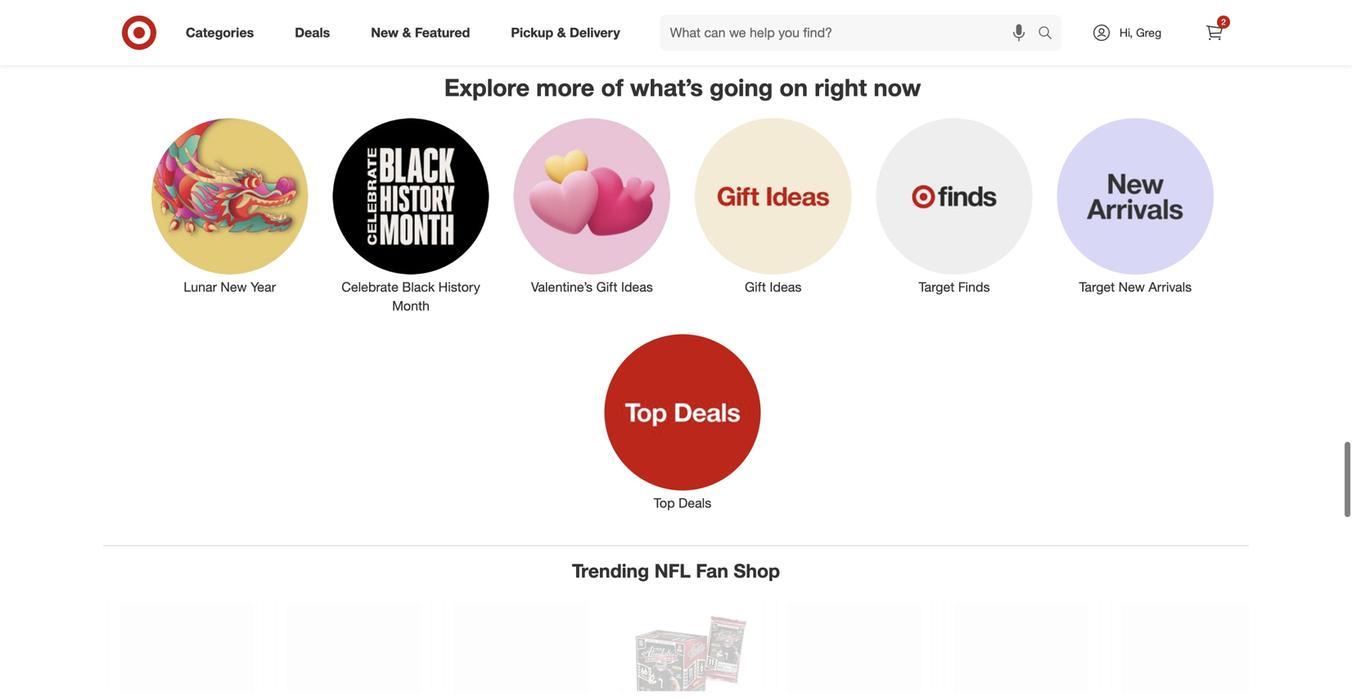 Task type: locate. For each thing, give the bounding box(es) containing it.
celebrate black history month link
[[320, 115, 501, 315]]

2 & from the left
[[557, 25, 566, 41]]

2023 panini nfl prizm draft picks football trading card mega box image
[[787, 603, 922, 693], [787, 603, 922, 693]]

gift
[[596, 279, 617, 295], [745, 279, 766, 295]]

new & featured
[[371, 25, 470, 41]]

1 horizontal spatial &
[[557, 25, 566, 41]]

2024 sage low series football trading card blaster box image
[[954, 603, 1089, 693], [954, 603, 1089, 693]]

target
[[919, 279, 955, 295], [1079, 279, 1115, 295]]

0 vertical spatial deals
[[295, 25, 330, 41]]

0 horizontal spatial &
[[402, 25, 411, 41]]

2 ideas from the left
[[770, 279, 802, 295]]

categories link
[[172, 15, 274, 51]]

2023 panini prizm draft picks football trading card blaster box image
[[453, 603, 588, 693], [453, 603, 588, 693]]

2023 panini nfl prizm football trading card multipack image
[[286, 603, 421, 693], [286, 603, 421, 693]]

2
[[1221, 17, 1226, 27]]

1 horizontal spatial ideas
[[770, 279, 802, 295]]

month
[[392, 298, 430, 314]]

target new arrivals link
[[1045, 115, 1226, 297]]

lunar new year
[[184, 279, 276, 295]]

featured
[[415, 25, 470, 41]]

pickup & delivery link
[[497, 15, 641, 51]]

1 target from the left
[[919, 279, 955, 295]]

1 ideas from the left
[[621, 279, 653, 295]]

& right the pickup at the top left of page
[[557, 25, 566, 41]]

target inside target new arrivals link
[[1079, 279, 1115, 295]]

shop
[[734, 559, 780, 582]]

2 link
[[1197, 15, 1233, 51]]

new left year
[[220, 279, 247, 295]]

0 horizontal spatial new
[[220, 279, 247, 295]]

new inside target new arrivals link
[[1119, 279, 1145, 295]]

2023 panini nfl absolute football trading card blaster box image
[[620, 603, 755, 693], [620, 603, 755, 693]]

gift ideas link
[[683, 115, 864, 297]]

valentine's gift ideas
[[531, 279, 653, 295]]

2023 panini nfl donruss football trading card complete card set image
[[1121, 603, 1256, 693], [1121, 603, 1256, 693]]

deals
[[295, 25, 330, 41], [679, 495, 711, 511]]

ideas inside valentine's gift ideas link
[[621, 279, 653, 295]]

1 horizontal spatial target
[[1079, 279, 1115, 295]]

black
[[402, 279, 435, 295]]

fan
[[696, 559, 728, 582]]

1 horizontal spatial new
[[371, 25, 399, 41]]

0 horizontal spatial deals
[[295, 25, 330, 41]]

going
[[710, 73, 773, 102]]

& inside pickup & delivery link
[[557, 25, 566, 41]]

categories
[[186, 25, 254, 41]]

history
[[438, 279, 480, 295]]

trending
[[572, 559, 649, 582]]

new for lunar new year
[[220, 279, 247, 295]]

new left arrivals
[[1119, 279, 1145, 295]]

target left the 'finds' at the top right of page
[[919, 279, 955, 295]]

valentine's gift ideas link
[[501, 115, 683, 297]]

1 horizontal spatial deals
[[679, 495, 711, 511]]

2023 panini nfl prizm football trading card blaster box image
[[119, 603, 254, 693], [119, 603, 254, 693]]

ideas
[[621, 279, 653, 295], [770, 279, 802, 295]]

new left featured
[[371, 25, 399, 41]]

new inside lunar new year link
[[220, 279, 247, 295]]

0 horizontal spatial gift
[[596, 279, 617, 295]]

lunar
[[184, 279, 217, 295]]

target new arrivals
[[1079, 279, 1192, 295]]

& left featured
[[402, 25, 411, 41]]

new inside new & featured link
[[371, 25, 399, 41]]

deals inside top deals link
[[679, 495, 711, 511]]

1 & from the left
[[402, 25, 411, 41]]

2 target from the left
[[1079, 279, 1115, 295]]

now
[[874, 73, 921, 102]]

0 horizontal spatial target
[[919, 279, 955, 295]]

2 horizontal spatial new
[[1119, 279, 1145, 295]]

& inside new & featured link
[[402, 25, 411, 41]]

target finds
[[919, 279, 990, 295]]

target left arrivals
[[1079, 279, 1115, 295]]

arrivals
[[1149, 279, 1192, 295]]

target inside target finds link
[[919, 279, 955, 295]]

0 horizontal spatial ideas
[[621, 279, 653, 295]]

top deals
[[654, 495, 711, 511]]

celebrate black history month
[[342, 279, 480, 314]]

gift ideas
[[745, 279, 802, 295]]

1 horizontal spatial gift
[[745, 279, 766, 295]]

&
[[402, 25, 411, 41], [557, 25, 566, 41]]

new
[[371, 25, 399, 41], [220, 279, 247, 295], [1119, 279, 1145, 295]]

year
[[251, 279, 276, 295]]

nfl
[[654, 559, 691, 582]]

1 vertical spatial deals
[[679, 495, 711, 511]]

trending nfl fan shop
[[572, 559, 780, 582]]



Task type: vqa. For each thing, say whether or not it's contained in the screenshot.
2023 Panini NFL Prizm Football Trading Card Multipack image
yes



Task type: describe. For each thing, give the bounding box(es) containing it.
deals inside deals link
[[295, 25, 330, 41]]

& for pickup
[[557, 25, 566, 41]]

& for new
[[402, 25, 411, 41]]

new & featured link
[[357, 15, 490, 51]]

lunar new year link
[[139, 115, 320, 297]]

pickup & delivery
[[511, 25, 620, 41]]

celebrate
[[342, 279, 398, 295]]

hi, greg
[[1120, 25, 1161, 40]]

search
[[1030, 26, 1070, 42]]

ideas inside gift ideas link
[[770, 279, 802, 295]]

new for target new arrivals
[[1119, 279, 1145, 295]]

hi,
[[1120, 25, 1133, 40]]

greg
[[1136, 25, 1161, 40]]

explore more of what's going on right now
[[444, 73, 921, 102]]

valentine's
[[531, 279, 593, 295]]

target for target new arrivals
[[1079, 279, 1115, 295]]

on
[[780, 73, 808, 102]]

deals link
[[281, 15, 351, 51]]

what's
[[630, 73, 703, 102]]

1 gift from the left
[[596, 279, 617, 295]]

target finds link
[[864, 115, 1045, 297]]

2 gift from the left
[[745, 279, 766, 295]]

of
[[601, 73, 623, 102]]

target for target finds
[[919, 279, 955, 295]]

more
[[536, 73, 594, 102]]

finds
[[958, 279, 990, 295]]

What can we help you find? suggestions appear below search field
[[660, 15, 1042, 51]]

pickup
[[511, 25, 553, 41]]

top
[[654, 495, 675, 511]]

top deals link
[[592, 331, 773, 513]]

explore
[[444, 73, 530, 102]]

search button
[[1030, 15, 1070, 54]]

delivery
[[570, 25, 620, 41]]

right
[[814, 73, 867, 102]]



